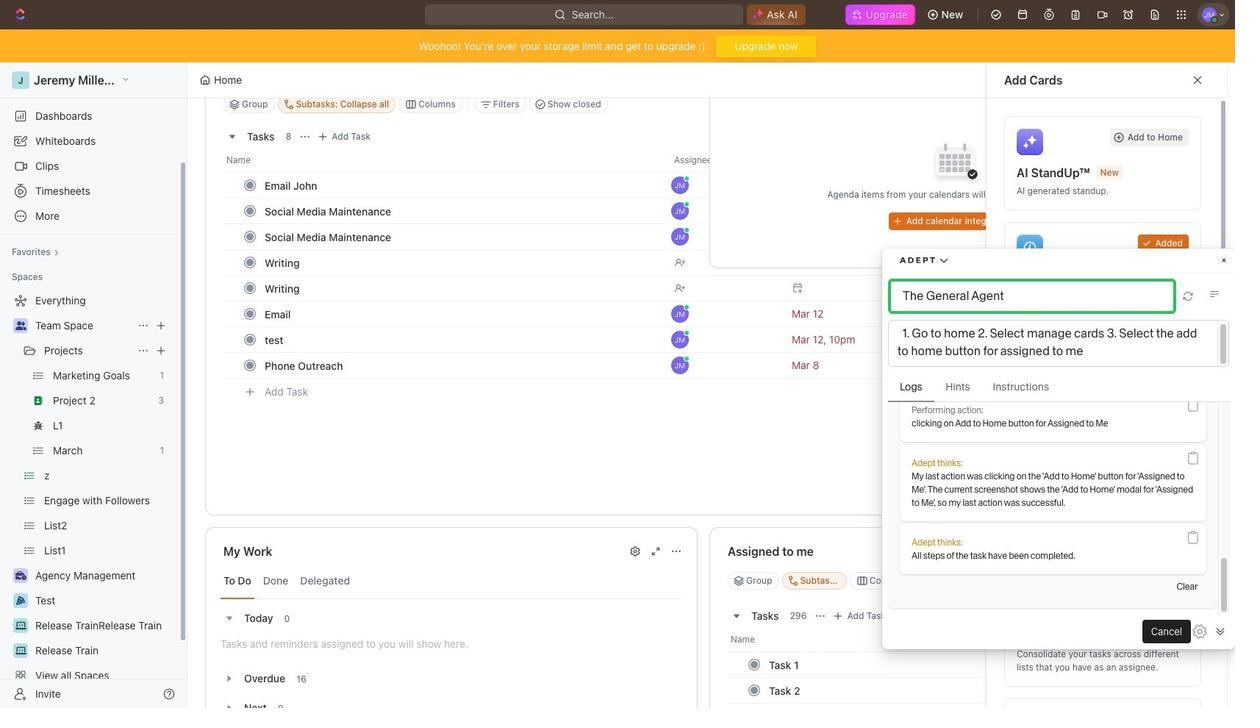 Task type: vqa. For each thing, say whether or not it's contained in the screenshot.
Sidebar navigation
yes



Task type: describe. For each thing, give the bounding box(es) containing it.
assigned to me image
[[1017, 592, 1044, 619]]

agenda image
[[1017, 354, 1044, 380]]

business time image
[[15, 572, 26, 580]]

ai standup™ image
[[1017, 129, 1044, 155]]

jeremy miller's workspace, , element
[[12, 71, 29, 89]]

my work image
[[1017, 473, 1044, 499]]



Task type: locate. For each thing, give the bounding box(es) containing it.
recents image
[[1017, 235, 1044, 261]]

2 laptop code image from the top
[[15, 647, 26, 655]]

Search tasks... text field
[[975, 93, 1122, 115]]

address book image
[[34, 396, 43, 405]]

laptop code image
[[15, 622, 26, 630], [15, 647, 26, 655]]

1 laptop code image from the top
[[15, 622, 26, 630]]

tab list
[[221, 563, 682, 599]]

sidebar navigation
[[0, 63, 191, 708]]

0 vertical spatial laptop code image
[[15, 622, 26, 630]]

tree
[[6, 289, 173, 708]]

bug image
[[34, 421, 43, 430]]

user group image
[[15, 321, 26, 330]]

Search tasks... text field
[[1055, 570, 1123, 592]]

tree inside sidebar navigation
[[6, 289, 173, 708]]

pizza slice image
[[16, 597, 25, 605]]

1 vertical spatial laptop code image
[[15, 647, 26, 655]]



